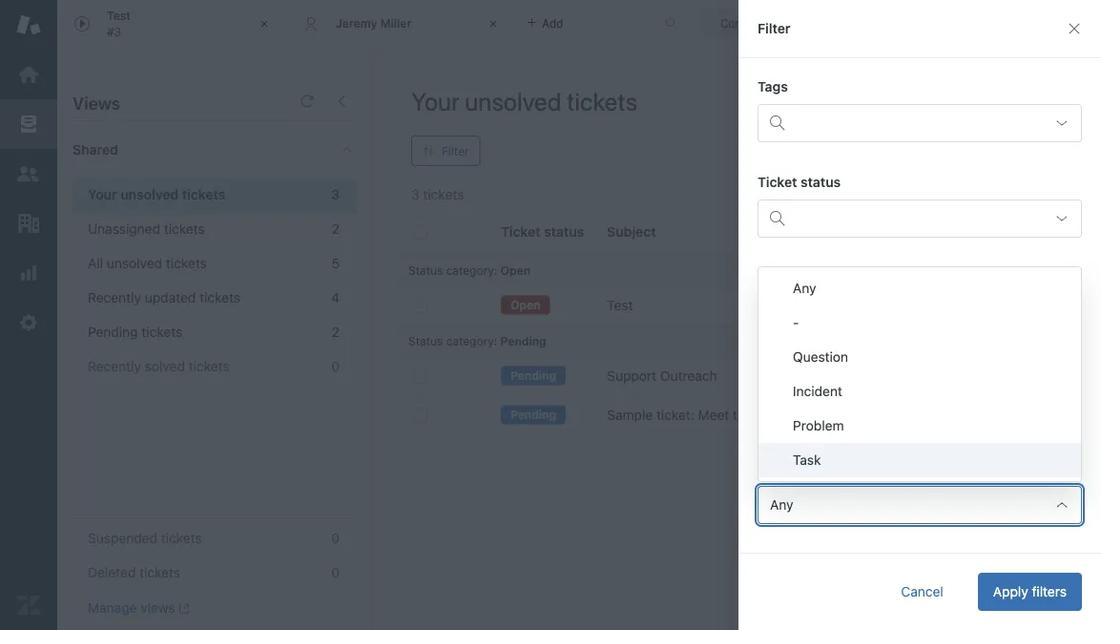 Task type: vqa. For each thing, say whether or not it's contained in the screenshot.
middle 0
yes



Task type: locate. For each thing, give the bounding box(es) containing it.
2
[[332, 221, 340, 237], [332, 324, 340, 340]]

requester down status in the right of the page
[[814, 225, 880, 241]]

1 vertical spatial status
[[409, 334, 443, 347]]

0 vertical spatial type
[[1034, 225, 1066, 241]]

None field
[[758, 390, 1083, 429]]

3 0 from the top
[[332, 565, 340, 580]]

cancel
[[902, 584, 944, 599]]

2 category: from the top
[[446, 334, 498, 347]]

2 for unassigned tickets
[[332, 221, 340, 237]]

0 horizontal spatial your
[[88, 187, 117, 202]]

test up support
[[607, 297, 633, 313]]

tags
[[758, 79, 788, 95]]

task
[[793, 452, 821, 468]]

1 vertical spatial filter
[[442, 144, 469, 158]]

-
[[793, 315, 799, 330]]

all
[[88, 255, 103, 271]]

conversations
[[720, 17, 797, 30]]

filter inside button
[[442, 144, 469, 158]]

Any field
[[758, 486, 1083, 524]]

1 vertical spatial open
[[511, 298, 541, 311]]

incident
[[793, 383, 843, 399], [1034, 407, 1084, 423]]

1 vertical spatial incident
[[1034, 407, 1084, 423]]

1 vertical spatial any
[[770, 497, 794, 513]]

any down task
[[770, 497, 794, 513]]

1 vertical spatial recently
[[88, 358, 141, 374]]

category: for pending
[[446, 334, 498, 347]]

status up status category: pending
[[409, 263, 443, 277]]

category: up status category: pending
[[446, 263, 498, 277]]

status
[[409, 263, 443, 277], [409, 334, 443, 347]]

your unsolved tickets up unassigned tickets
[[88, 187, 225, 202]]

customer
[[841, 407, 901, 423]]

unsolved down unassigned
[[107, 255, 162, 271]]

0
[[332, 358, 340, 374], [332, 530, 340, 546], [332, 565, 340, 580]]

1 vertical spatial 2
[[332, 324, 340, 340]]

2 vertical spatial 0
[[332, 565, 340, 580]]

question inside row
[[1034, 368, 1090, 384]]

2 down 4
[[332, 324, 340, 340]]

2 status from the top
[[409, 334, 443, 347]]

3 row from the top
[[397, 396, 1102, 435]]

support outreach
[[607, 368, 718, 384]]

0 vertical spatial status
[[409, 263, 443, 277]]

tab
[[57, 0, 286, 48]]

1 horizontal spatial question
[[1034, 368, 1090, 384]]

category:
[[446, 263, 498, 277], [446, 334, 498, 347]]

problem option
[[759, 409, 1082, 443]]

the customer
[[814, 407, 901, 423]]

unsolved up unassigned tickets
[[121, 187, 179, 202]]

jeremy miller
[[336, 17, 412, 30]]

test inside tab
[[107, 9, 131, 23]]

ticket status element
[[758, 200, 1083, 238]]

0 vertical spatial 2
[[332, 221, 340, 237]]

jeremy
[[336, 17, 378, 30]]

2 up 5
[[332, 221, 340, 237]]

requester up - on the right of the page
[[758, 270, 824, 285]]

incident option
[[759, 374, 1082, 409]]

0 horizontal spatial type
[[758, 461, 790, 476]]

deleted tickets
[[88, 565, 180, 580]]

test up #3
[[107, 9, 131, 23]]

0 horizontal spatial close image
[[255, 14, 274, 33]]

1 close image from the left
[[255, 14, 274, 33]]

unsolved
[[465, 86, 562, 116], [121, 187, 179, 202], [107, 255, 162, 271]]

status down status category: open
[[409, 334, 443, 347]]

1 vertical spatial type
[[758, 461, 790, 476]]

0 horizontal spatial filter
[[442, 144, 469, 158]]

question
[[793, 349, 849, 365], [1034, 368, 1090, 384]]

play button
[[982, 86, 1063, 124]]

request
[[758, 365, 811, 381]]

recently updated tickets
[[88, 290, 241, 305]]

support outreach link
[[607, 367, 718, 386]]

filter
[[758, 21, 791, 36], [442, 144, 469, 158]]

recently
[[88, 290, 141, 305], [88, 358, 141, 374]]

organizations image
[[16, 211, 41, 236]]

0 for suspended tickets
[[332, 530, 340, 546]]

1 recently from the top
[[88, 290, 141, 305]]

manage
[[88, 600, 137, 616]]

solved
[[145, 358, 185, 374]]

your up filter button
[[411, 86, 460, 116]]

open
[[501, 263, 531, 277], [511, 298, 541, 311]]

0 vertical spatial filter
[[758, 21, 791, 36]]

row containing support outreach
[[397, 357, 1102, 396]]

1 vertical spatial test
[[607, 297, 633, 313]]

0 vertical spatial your
[[411, 86, 460, 116]]

1 horizontal spatial filter
[[758, 21, 791, 36]]

row containing test
[[397, 286, 1102, 325]]

refresh views pane image
[[300, 94, 315, 109]]

0 vertical spatial requester
[[814, 225, 880, 241]]

type left task
[[758, 461, 790, 476]]

close image inside jeremy miller tab
[[484, 14, 503, 33]]

2 row from the top
[[397, 357, 1102, 396]]

tisha morrel
[[814, 368, 890, 384]]

conversations button
[[700, 8, 841, 39]]

0 horizontal spatial incident
[[793, 383, 843, 399]]

shared
[[73, 142, 118, 158]]

requester
[[814, 225, 880, 241], [758, 270, 824, 285]]

0 horizontal spatial question
[[793, 349, 849, 365]]

type
[[1034, 225, 1066, 241], [758, 461, 790, 476]]

requester inside the filter dialog
[[758, 270, 824, 285]]

any
[[793, 280, 817, 296], [770, 497, 794, 513]]

1 horizontal spatial close image
[[484, 14, 503, 33]]

0 vertical spatial 0
[[332, 358, 340, 374]]

1 horizontal spatial incident
[[1034, 407, 1084, 423]]

2 close image from the left
[[484, 14, 503, 33]]

0 vertical spatial any
[[793, 280, 817, 296]]

any option
[[759, 271, 1082, 305]]

any inside option
[[793, 280, 817, 296]]

tabs tab list
[[57, 0, 645, 48]]

category: down status category: open
[[446, 334, 498, 347]]

apply filters button
[[978, 573, 1083, 611]]

requester button
[[814, 224, 895, 242]]

0 vertical spatial unsolved
[[465, 86, 562, 116]]

0 horizontal spatial test
[[107, 9, 131, 23]]

1 vertical spatial unsolved
[[121, 187, 179, 202]]

tickets
[[567, 86, 638, 116], [182, 187, 225, 202], [164, 221, 205, 237], [166, 255, 207, 271], [200, 290, 241, 305], [142, 324, 183, 340], [189, 358, 230, 374], [161, 530, 202, 546], [139, 565, 180, 580]]

1 0 from the top
[[332, 358, 340, 374]]

1 horizontal spatial your
[[411, 86, 460, 116]]

1 row from the top
[[397, 286, 1102, 325]]

any up the brad
[[793, 280, 817, 296]]

2 recently from the top
[[88, 358, 141, 374]]

1 category: from the top
[[446, 263, 498, 277]]

unsolved up filter button
[[465, 86, 562, 116]]

1 vertical spatial category:
[[446, 334, 498, 347]]

collapse views pane image
[[334, 94, 349, 109]]

any inside field
[[770, 497, 794, 513]]

2 2 from the top
[[332, 324, 340, 340]]

updated
[[145, 290, 196, 305]]

type right requested button
[[1034, 225, 1066, 241]]

close image
[[255, 14, 274, 33], [484, 14, 503, 33]]

recently down all
[[88, 290, 141, 305]]

filters
[[1032, 584, 1067, 599]]

your
[[411, 86, 460, 116], [88, 187, 117, 202]]

incident inside option
[[793, 383, 843, 399]]

filter inside dialog
[[758, 21, 791, 36]]

your unsolved tickets
[[411, 86, 638, 116], [88, 187, 225, 202]]

status
[[801, 174, 841, 190]]

0 vertical spatial question
[[793, 349, 849, 365]]

your unsolved tickets up filter button
[[411, 86, 638, 116]]

1 vertical spatial question
[[1034, 368, 1090, 384]]

1 status from the top
[[409, 263, 443, 277]]

ticket
[[758, 174, 798, 190]]

test for test
[[607, 297, 633, 313]]

question inside type list box
[[793, 349, 849, 365]]

2 0 from the top
[[332, 530, 340, 546]]

test
[[107, 9, 131, 23], [607, 297, 633, 313]]

jeremy miller tab
[[286, 0, 515, 48]]

0 vertical spatial incident
[[793, 383, 843, 399]]

row
[[397, 286, 1102, 325], [397, 357, 1102, 396], [397, 396, 1102, 435]]

2 vertical spatial unsolved
[[107, 255, 162, 271]]

pending
[[88, 324, 138, 340], [501, 334, 547, 347], [511, 369, 557, 382], [511, 408, 557, 421]]

0 vertical spatial test
[[107, 9, 131, 23]]

0 vertical spatial category:
[[446, 263, 498, 277]]

1 horizontal spatial type
[[1034, 225, 1066, 241]]

0 for deleted tickets
[[332, 565, 340, 580]]

0 horizontal spatial your unsolved tickets
[[88, 187, 225, 202]]

recently down pending tickets
[[88, 358, 141, 374]]

views
[[73, 93, 120, 113]]

0 vertical spatial recently
[[88, 290, 141, 305]]

your up unassigned
[[88, 187, 117, 202]]

status for status category: open
[[409, 263, 443, 277]]

1 horizontal spatial test
[[607, 297, 633, 313]]

1 vertical spatial requester
[[758, 270, 824, 285]]

close drawer image
[[1067, 21, 1083, 36]]

apply
[[994, 584, 1029, 599]]

1 vertical spatial 0
[[332, 530, 340, 546]]

1 2 from the top
[[332, 221, 340, 237]]

zendesk image
[[16, 593, 41, 618]]

0 vertical spatial your unsolved tickets
[[411, 86, 638, 116]]

unassigned
[[88, 221, 160, 237]]



Task type: describe. For each thing, give the bounding box(es) containing it.
reporting image
[[16, 261, 41, 285]]

apply filters
[[994, 584, 1067, 599]]

type button
[[1034, 224, 1081, 242]]

recently for recently updated tickets
[[88, 290, 141, 305]]

type list box
[[758, 266, 1083, 482]]

the
[[733, 407, 753, 423]]

- option
[[759, 305, 1082, 340]]

cancel button
[[886, 573, 959, 611]]

unassigned tickets
[[88, 221, 205, 237]]

tisha
[[814, 368, 847, 384]]

0 vertical spatial open
[[501, 263, 531, 277]]

miller
[[381, 17, 412, 30]]

manage views
[[88, 600, 175, 616]]

requested
[[924, 225, 993, 241]]

sample ticket: meet the ticket
[[607, 407, 791, 423]]

(opens in a new tab) image
[[175, 603, 190, 614]]

meet
[[698, 407, 730, 423]]

5
[[332, 255, 340, 271]]

2 for pending tickets
[[332, 324, 340, 340]]

sample
[[607, 407, 653, 423]]

filter button
[[411, 136, 481, 166]]

test for test #3
[[107, 9, 131, 23]]

get started image
[[16, 62, 41, 87]]

recently for recently solved tickets
[[88, 358, 141, 374]]

- question
[[793, 315, 849, 365]]

1 horizontal spatial your unsolved tickets
[[411, 86, 638, 116]]

ticket
[[757, 407, 791, 423]]

suspended tickets
[[88, 530, 202, 546]]

category: for open
[[446, 263, 498, 277]]

suspended
[[88, 530, 157, 546]]

type inside 'button'
[[1034, 225, 1066, 241]]

question option
[[759, 340, 1082, 374]]

request date
[[758, 365, 843, 381]]

test link
[[607, 296, 633, 315]]

subject
[[607, 224, 656, 240]]

views image
[[16, 112, 41, 137]]

#3
[[107, 25, 121, 38]]

all unsolved tickets
[[88, 255, 207, 271]]

sample ticket: meet the ticket link
[[607, 406, 791, 425]]

the
[[814, 407, 837, 423]]

type inside the filter dialog
[[758, 461, 790, 476]]

1 vertical spatial your unsolved tickets
[[88, 187, 225, 202]]

deleted
[[88, 565, 136, 580]]

outreach
[[660, 368, 718, 384]]

status category: pending
[[409, 334, 547, 347]]

filter dialog
[[739, 0, 1102, 630]]

3
[[331, 187, 340, 202]]

customers image
[[16, 161, 41, 186]]

shared button
[[57, 121, 322, 179]]

4
[[331, 290, 340, 305]]

row containing sample ticket: meet the ticket
[[397, 396, 1102, 435]]

any for type list box
[[793, 280, 817, 296]]

date
[[814, 365, 843, 381]]

tags element
[[758, 104, 1083, 142]]

test #3
[[107, 9, 131, 38]]

0 for recently solved tickets
[[332, 358, 340, 374]]

status category: open
[[409, 263, 531, 277]]

pending tickets
[[88, 324, 183, 340]]

unsolved for 5
[[107, 255, 162, 271]]

recently solved tickets
[[88, 358, 230, 374]]

problem
[[793, 418, 844, 433]]

requester inside button
[[814, 225, 880, 241]]

morrel
[[851, 368, 890, 384]]

status for status category: pending
[[409, 334, 443, 347]]

any for any field
[[770, 497, 794, 513]]

shared heading
[[57, 121, 372, 179]]

requested button
[[924, 224, 1008, 242]]

admin image
[[16, 310, 41, 335]]

views
[[141, 600, 175, 616]]

ticket status
[[758, 174, 841, 190]]

zendesk support image
[[16, 12, 41, 37]]

none field inside the filter dialog
[[758, 390, 1083, 429]]

unsolved for 3
[[121, 187, 179, 202]]

brad
[[814, 297, 843, 313]]

ticket:
[[657, 407, 695, 423]]

tab containing test
[[57, 0, 286, 48]]

main element
[[0, 0, 57, 630]]

manage views link
[[88, 600, 190, 617]]

support
[[607, 368, 657, 384]]

1 vertical spatial your
[[88, 187, 117, 202]]

task option
[[759, 443, 1082, 477]]

play
[[1021, 97, 1047, 113]]



